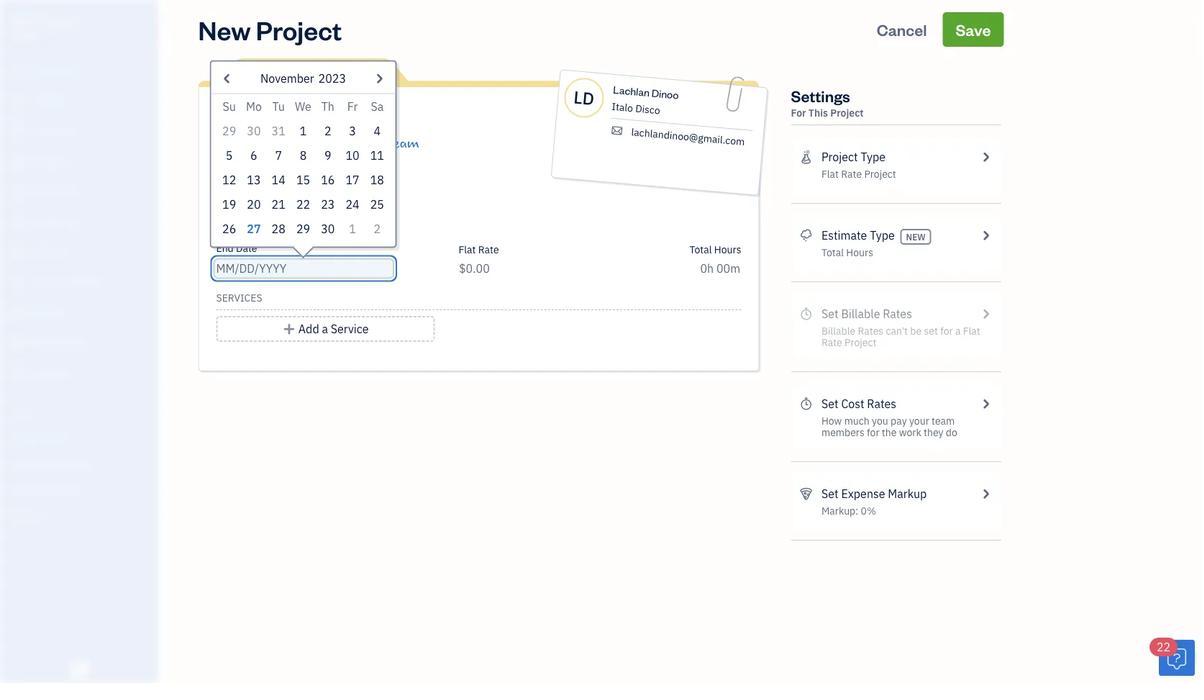 Task type: vqa. For each thing, say whether or not it's contained in the screenshot.


Task type: describe. For each thing, give the bounding box(es) containing it.
10 button
[[340, 143, 365, 167]]

21 button
[[266, 192, 291, 216]]

fr
[[347, 99, 358, 114]]

connections
[[33, 485, 84, 497]]

how much you pay your team members for the work they do
[[822, 414, 958, 439]]

invite
[[324, 135, 357, 151]]

invite your team
[[324, 135, 419, 151]]

23 button
[[316, 192, 340, 216]]

26 button
[[217, 216, 242, 241]]

3
[[349, 123, 356, 138]]

rate for flat rate project
[[842, 167, 862, 181]]

markup: 0%
[[822, 504, 877, 517]]

30 for bottommost 30 button
[[321, 221, 335, 236]]

1 horizontal spatial team members
[[222, 109, 292, 122]]

16 button
[[316, 167, 340, 192]]

0 horizontal spatial 2 button
[[316, 118, 340, 143]]

estimate
[[822, 228, 868, 243]]

11
[[370, 148, 384, 163]]

new
[[198, 12, 251, 46]]

cancel
[[877, 19, 927, 40]]

22 button
[[1150, 638, 1195, 676]]

type for estimate type
[[870, 228, 895, 243]]

set for set cost rates
[[822, 396, 839, 411]]

project image
[[9, 245, 27, 260]]

your inside the how much you pay your team members for the work they do
[[910, 414, 930, 428]]

16
[[321, 172, 335, 187]]

1 vertical spatial 1 button
[[340, 216, 365, 241]]

tu
[[272, 99, 285, 114]]

31 button
[[266, 118, 291, 143]]

items and services link
[[4, 453, 154, 478]]

settings for settings
[[11, 512, 44, 524]]

report image
[[9, 366, 27, 381]]

23
[[321, 196, 335, 212]]

rate for flat rate
[[478, 243, 499, 256]]

a
[[322, 321, 328, 336]]

18
[[370, 172, 384, 187]]

bank connections link
[[4, 479, 154, 505]]

31
[[272, 123, 286, 138]]

7
[[275, 148, 282, 163]]

add a service button
[[216, 316, 435, 342]]

invoice image
[[9, 155, 27, 169]]

payment image
[[9, 185, 27, 199]]

team inside team members link
[[11, 432, 34, 444]]

lachlan
[[613, 82, 651, 99]]

oranges
[[39, 13, 79, 27]]

Amount (USD) text field
[[459, 261, 490, 276]]

lachlan dinoo italo disco
[[612, 82, 680, 117]]

0 vertical spatial team
[[222, 109, 247, 122]]

envelope image
[[610, 124, 625, 137]]

13 button
[[242, 167, 266, 192]]

disco
[[635, 102, 661, 117]]

items
[[11, 459, 33, 471]]

3 button
[[340, 118, 365, 143]]

7 button
[[266, 143, 291, 167]]

project inside settings for this project
[[831, 106, 864, 119]]

money image
[[9, 306, 27, 320]]

ra
[[262, 136, 277, 151]]

su
[[223, 99, 236, 114]]

november 2023
[[261, 71, 346, 86]]

1 for topmost the 1 "button"
[[300, 123, 307, 138]]

they
[[924, 426, 944, 439]]

resource center badge image
[[1159, 640, 1195, 676]]

set expense markup
[[822, 486, 927, 501]]

10
[[346, 148, 360, 163]]

th
[[321, 99, 335, 114]]

11 button
[[365, 143, 390, 167]]

much
[[845, 414, 870, 428]]

22 inside dropdown button
[[1157, 639, 1171, 655]]

team inside the how much you pay your team members for the work they do
[[932, 414, 955, 428]]

save button
[[943, 12, 1004, 47]]

work
[[899, 426, 922, 439]]

flat for flat rate
[[459, 243, 476, 256]]

rates
[[868, 396, 897, 411]]

bank connections
[[11, 485, 84, 497]]

set cost rates
[[822, 396, 897, 411]]

22 button
[[291, 192, 316, 216]]

0 vertical spatial services
[[216, 291, 262, 304]]

new project
[[198, 12, 342, 46]]

sa
[[371, 99, 384, 114]]

1 horizontal spatial total hours
[[822, 246, 874, 259]]

17
[[346, 172, 360, 187]]

1 for the bottommost the 1 "button"
[[349, 221, 356, 236]]

8
[[300, 148, 307, 163]]

1 horizontal spatial 29 button
[[291, 216, 316, 241]]

0%
[[861, 504, 877, 517]]

settings link
[[4, 506, 154, 531]]

1 vertical spatial 29
[[296, 221, 310, 236]]

estimate image
[[9, 125, 27, 139]]

projects image
[[800, 148, 813, 166]]

we
[[295, 99, 312, 114]]

End date in  format text field
[[216, 261, 391, 276]]

add a service
[[299, 321, 369, 336]]

you
[[872, 414, 889, 428]]

0 vertical spatial 1 button
[[291, 118, 316, 143]]



Task type: locate. For each thing, give the bounding box(es) containing it.
0 horizontal spatial 30
[[247, 123, 261, 138]]

2 vertical spatial chevronright image
[[980, 485, 993, 502]]

project type
[[822, 149, 886, 164]]

0 horizontal spatial 30 button
[[242, 118, 266, 143]]

rate
[[842, 167, 862, 181], [478, 243, 499, 256]]

expense image
[[9, 215, 27, 230]]

1 vertical spatial type
[[870, 228, 895, 243]]

15
[[296, 172, 310, 187]]

ruby
[[12, 13, 36, 27]]

0 horizontal spatial 29
[[222, 123, 236, 138]]

settings inside settings for this project
[[791, 85, 851, 106]]

and
[[35, 459, 50, 471]]

team members inside main "element"
[[11, 432, 74, 444]]

markup:
[[822, 504, 859, 517]]

estimates image
[[800, 227, 813, 244]]

1 horizontal spatial services
[[216, 291, 262, 304]]

0 horizontal spatial 2
[[325, 123, 331, 138]]

1 vertical spatial 1
[[349, 221, 356, 236]]

total hours down the estimate at top
[[822, 246, 874, 259]]

lachlandinoo@gmail.com
[[631, 125, 746, 148]]

members
[[822, 426, 865, 439]]

0 horizontal spatial team
[[389, 135, 419, 151]]

29 button down su
[[217, 118, 242, 143]]

1 vertical spatial team
[[932, 414, 955, 428]]

set for set expense markup
[[822, 486, 839, 501]]

0 vertical spatial members
[[249, 109, 292, 122]]

0 horizontal spatial settings
[[11, 512, 44, 524]]

1 horizontal spatial 30
[[321, 221, 335, 236]]

1 horizontal spatial 29
[[296, 221, 310, 236]]

1 set from the top
[[822, 396, 839, 411]]

flat rate
[[459, 243, 499, 256]]

chevronright image for set cost rates
[[980, 395, 993, 412]]

0 horizontal spatial 22
[[296, 196, 310, 212]]

0 vertical spatial 29 button
[[217, 118, 242, 143]]

total hours up hourly budget text field
[[690, 243, 742, 256]]

grid
[[217, 94, 390, 241]]

end
[[216, 241, 234, 255]]

20
[[247, 196, 261, 212]]

30 button
[[242, 118, 266, 143], [316, 216, 340, 241]]

19 button
[[217, 192, 242, 216]]

12 button
[[217, 167, 242, 192]]

1 vertical spatial 29 button
[[291, 216, 316, 241]]

1 chevronright image from the top
[[980, 227, 993, 244]]

30 button down 23
[[316, 216, 340, 241]]

0 vertical spatial 29
[[222, 123, 236, 138]]

save
[[956, 19, 991, 40]]

plus image
[[283, 320, 296, 338]]

24 button
[[340, 192, 365, 216]]

2 down 25
[[374, 221, 381, 236]]

3 chevronright image from the top
[[980, 485, 993, 502]]

1 vertical spatial chevronright image
[[980, 395, 993, 412]]

team
[[389, 135, 419, 151], [932, 414, 955, 428]]

items and services
[[11, 459, 87, 471]]

1 horizontal spatial 30 button
[[316, 216, 340, 241]]

apps link
[[4, 399, 154, 425]]

1 vertical spatial members
[[35, 432, 74, 444]]

1 horizontal spatial team
[[222, 109, 247, 122]]

1 horizontal spatial flat
[[822, 167, 839, 181]]

team members link
[[4, 426, 154, 451]]

project right this at the right top of the page
[[831, 106, 864, 119]]

main element
[[0, 0, 194, 683]]

2023
[[319, 71, 346, 86]]

0 horizontal spatial 1
[[300, 123, 307, 138]]

0 horizontal spatial rate
[[478, 243, 499, 256]]

1 horizontal spatial 22
[[1157, 639, 1171, 655]]

project down project type
[[865, 167, 897, 181]]

29 down 22 button
[[296, 221, 310, 236]]

0 vertical spatial type
[[861, 149, 886, 164]]

1 vertical spatial 2
[[374, 221, 381, 236]]

29 button
[[217, 118, 242, 143], [291, 216, 316, 241]]

total down the estimate at top
[[822, 246, 844, 259]]

28 button
[[266, 216, 291, 241]]

24
[[346, 196, 360, 212]]

1 vertical spatial settings
[[11, 512, 44, 524]]

30
[[247, 123, 261, 138], [321, 221, 335, 236]]

flat rate project
[[822, 167, 897, 181]]

the
[[882, 426, 897, 439]]

1 vertical spatial 22
[[1157, 639, 1171, 655]]

settings up this at the right top of the page
[[791, 85, 851, 106]]

settings inside main "element"
[[11, 512, 44, 524]]

flat
[[822, 167, 839, 181], [459, 243, 476, 256]]

19
[[222, 196, 236, 212]]

bank
[[11, 485, 32, 497]]

team right "11"
[[389, 135, 419, 151]]

set up how
[[822, 396, 839, 411]]

type for project type
[[861, 149, 886, 164]]

team up items
[[11, 432, 34, 444]]

1 horizontal spatial 1 button
[[340, 216, 365, 241]]

4 button
[[365, 118, 390, 143]]

1 horizontal spatial members
[[249, 109, 292, 122]]

0 vertical spatial 2 button
[[316, 118, 340, 143]]

Project Name text field
[[216, 176, 612, 205]]

team right work
[[932, 414, 955, 428]]

15 button
[[291, 167, 316, 192]]

0 horizontal spatial members
[[35, 432, 74, 444]]

type up flat rate project
[[861, 149, 886, 164]]

project up 'november 2023'
[[256, 12, 342, 46]]

27 button
[[242, 216, 266, 241]]

markup
[[888, 486, 927, 501]]

expenses image
[[800, 485, 813, 502]]

rate up the amount (usd) text box
[[478, 243, 499, 256]]

1 horizontal spatial 1
[[349, 221, 356, 236]]

12
[[222, 172, 236, 187]]

november
[[261, 71, 314, 86]]

set up markup:
[[822, 486, 839, 501]]

services down end date
[[216, 291, 262, 304]]

0 vertical spatial set
[[822, 396, 839, 411]]

mo
[[246, 99, 262, 114]]

freshbooks image
[[68, 660, 91, 677]]

5 button
[[217, 143, 242, 167]]

cancel button
[[864, 12, 940, 47]]

team members up and
[[11, 432, 74, 444]]

14 button
[[266, 167, 291, 192]]

italo
[[612, 100, 634, 115]]

timetracking image
[[800, 395, 813, 412]]

30 down 23
[[321, 221, 335, 236]]

add
[[299, 321, 319, 336]]

1 vertical spatial services
[[52, 459, 87, 471]]

0 vertical spatial 22
[[296, 196, 310, 212]]

2 button
[[316, 118, 340, 143], [365, 216, 390, 241]]

team up add team member icon
[[222, 109, 247, 122]]

1 vertical spatial team
[[11, 432, 34, 444]]

21
[[272, 196, 286, 212]]

1 vertical spatial 30 button
[[316, 216, 340, 241]]

0 vertical spatial 30
[[247, 123, 261, 138]]

chevronright image for estimate type
[[980, 227, 993, 244]]

1 vertical spatial rate
[[478, 243, 499, 256]]

service
[[331, 321, 369, 336]]

0 horizontal spatial 29 button
[[217, 118, 242, 143]]

pay
[[891, 414, 907, 428]]

0 horizontal spatial 1 button
[[291, 118, 316, 143]]

this
[[809, 106, 828, 119]]

0 horizontal spatial team members
[[11, 432, 74, 444]]

Hourly Budget text field
[[701, 261, 742, 276]]

5
[[226, 148, 233, 163]]

add team member image
[[230, 135, 243, 152]]

chevronright image
[[980, 148, 993, 166]]

30 for left 30 button
[[247, 123, 261, 138]]

13
[[247, 172, 261, 187]]

chevronright image
[[980, 227, 993, 244], [980, 395, 993, 412], [980, 485, 993, 502]]

2 button down th
[[316, 118, 340, 143]]

hours up hourly budget text field
[[715, 243, 742, 256]]

project up flat rate project
[[822, 149, 858, 164]]

dashboard image
[[9, 64, 27, 78]]

1 horizontal spatial your
[[910, 414, 930, 428]]

chevronright image for set expense markup
[[980, 485, 993, 502]]

25
[[370, 196, 384, 212]]

0 vertical spatial team
[[389, 135, 419, 151]]

20 button
[[242, 192, 266, 216]]

for
[[791, 106, 806, 119]]

total up hourly budget text field
[[690, 243, 712, 256]]

14
[[272, 172, 286, 187]]

1 horizontal spatial hours
[[847, 246, 874, 259]]

services right and
[[52, 459, 87, 471]]

ld
[[573, 86, 596, 110]]

total
[[690, 243, 712, 256], [822, 246, 844, 259]]

1 up 8
[[300, 123, 307, 138]]

0 horizontal spatial services
[[52, 459, 87, 471]]

30 left ra
[[247, 123, 261, 138]]

27
[[247, 221, 261, 236]]

29 button right 28
[[291, 216, 316, 241]]

0 horizontal spatial total hours
[[690, 243, 742, 256]]

hours down estimate type
[[847, 246, 874, 259]]

0 horizontal spatial total
[[690, 243, 712, 256]]

0 vertical spatial flat
[[822, 167, 839, 181]]

0 vertical spatial team members
[[222, 109, 292, 122]]

0 vertical spatial settings
[[791, 85, 851, 106]]

18 button
[[365, 167, 390, 192]]

chart image
[[9, 336, 27, 351]]

members up '31' on the top left of the page
[[249, 109, 292, 122]]

1 horizontal spatial team
[[932, 414, 955, 428]]

1
[[300, 123, 307, 138], [349, 221, 356, 236]]

2 set from the top
[[822, 486, 839, 501]]

do
[[946, 426, 958, 439]]

grid containing su
[[217, 94, 390, 241]]

1 button down 24
[[340, 216, 365, 241]]

0 vertical spatial 1
[[300, 123, 307, 138]]

ruby oranges owner
[[12, 13, 79, 40]]

cost
[[842, 396, 865, 411]]

1 vertical spatial flat
[[459, 243, 476, 256]]

0 vertical spatial 30 button
[[242, 118, 266, 143]]

1 horizontal spatial total
[[822, 246, 844, 259]]

total hours
[[690, 243, 742, 256], [822, 246, 874, 259]]

1 horizontal spatial rate
[[842, 167, 862, 181]]

team members up '31' on the top left of the page
[[222, 109, 292, 122]]

1 vertical spatial team members
[[11, 432, 74, 444]]

1 horizontal spatial 2
[[374, 221, 381, 236]]

1 button down we in the top of the page
[[291, 118, 316, 143]]

30 button down mo
[[242, 118, 266, 143]]

22 inside button
[[296, 196, 310, 212]]

1 vertical spatial 2 button
[[365, 216, 390, 241]]

2 chevronright image from the top
[[980, 395, 993, 412]]

Project Description text field
[[216, 215, 612, 232]]

0 vertical spatial rate
[[842, 167, 862, 181]]

0 horizontal spatial your
[[360, 135, 386, 151]]

date
[[236, 241, 257, 255]]

dinoo
[[652, 86, 680, 102]]

0 horizontal spatial team
[[11, 432, 34, 444]]

members
[[249, 109, 292, 122], [35, 432, 74, 444]]

0 vertical spatial chevronright image
[[980, 227, 993, 244]]

settings for this project
[[791, 85, 864, 119]]

0 horizontal spatial flat
[[459, 243, 476, 256]]

settings down bank on the left bottom of the page
[[11, 512, 44, 524]]

client image
[[9, 94, 27, 109]]

members up "items and services"
[[35, 432, 74, 444]]

timer image
[[9, 276, 27, 290]]

members inside team members link
[[35, 432, 74, 444]]

services inside main "element"
[[52, 459, 87, 471]]

flat for flat rate project
[[822, 167, 839, 181]]

rate down project type
[[842, 167, 862, 181]]

29 up 5 button
[[222, 123, 236, 138]]

settings for settings for this project
[[791, 85, 851, 106]]

1 horizontal spatial 2 button
[[365, 216, 390, 241]]

2 button down 25
[[365, 216, 390, 241]]

1 vertical spatial 30
[[321, 221, 335, 236]]

1 vertical spatial set
[[822, 486, 839, 501]]

0 vertical spatial your
[[360, 135, 386, 151]]

1 vertical spatial your
[[910, 414, 930, 428]]

flat down project type
[[822, 167, 839, 181]]

estimate type
[[822, 228, 895, 243]]

type left new
[[870, 228, 895, 243]]

expense
[[842, 486, 886, 501]]

17 button
[[340, 167, 365, 192]]

1 down 24
[[349, 221, 356, 236]]

0 vertical spatial 2
[[325, 123, 331, 138]]

flat up the amount (usd) text box
[[459, 243, 476, 256]]

9
[[325, 148, 331, 163]]

1 horizontal spatial settings
[[791, 85, 851, 106]]

0 horizontal spatial hours
[[715, 243, 742, 256]]

apps
[[11, 406, 32, 417]]

2 down th
[[325, 123, 331, 138]]

6 button
[[242, 143, 266, 167]]



